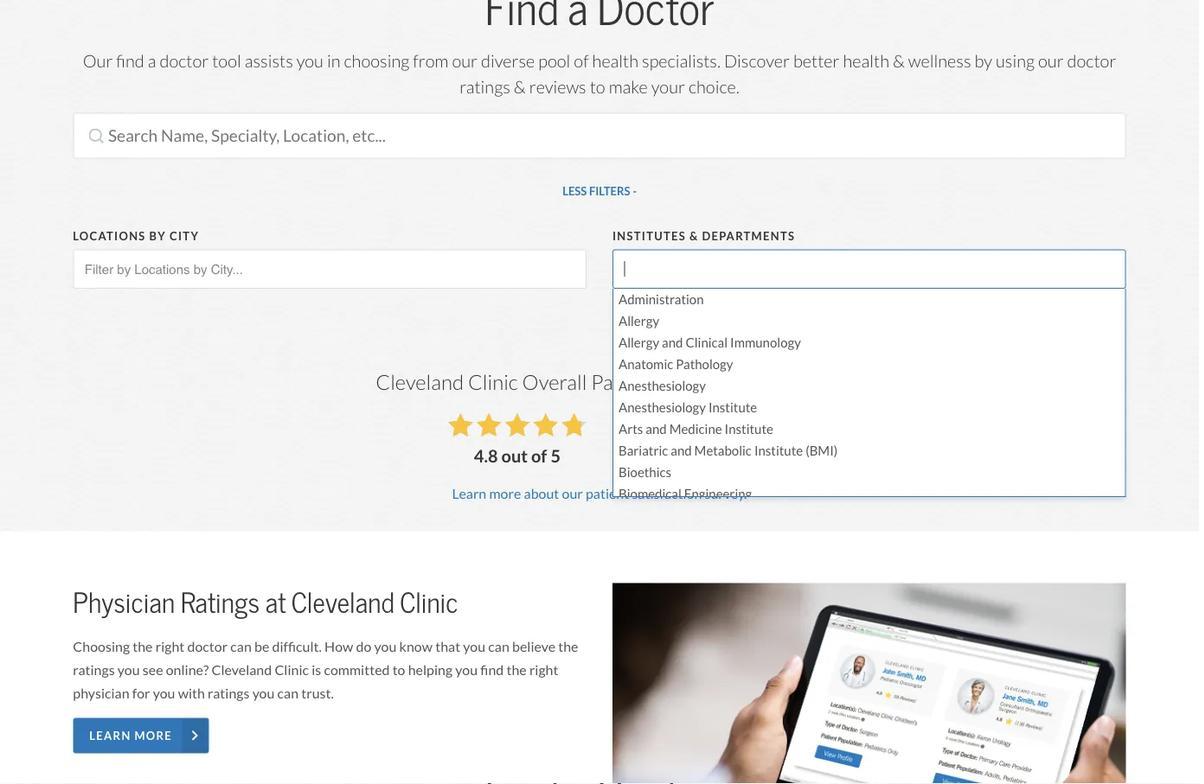 Task type: locate. For each thing, give the bounding box(es) containing it.
health right the better
[[843, 50, 889, 72]]

clinic down difficult. in the bottom of the page
[[275, 662, 309, 679]]

1 vertical spatial of
[[531, 445, 547, 467]]

(bmi)
[[806, 443, 838, 459]]

1 vertical spatial to
[[393, 662, 405, 679]]

ratings right with
[[208, 685, 250, 702]]

to left the make
[[590, 76, 605, 98]]

metabolic
[[694, 443, 752, 459]]

a
[[148, 50, 156, 72]]

the right believe
[[558, 638, 578, 656]]

administration allergy allergy and clinical immunology anatomic pathology anesthesiology anesthesiology institute arts and medicine institute bariatric and metabolic institute (bmi) bioethics biomedical engineering
[[619, 291, 838, 503]]

medicine
[[669, 421, 722, 438]]

0 horizontal spatial ratings
[[73, 662, 115, 679]]

learn more
[[89, 729, 172, 743]]

make
[[609, 76, 648, 98]]

0 horizontal spatial health
[[592, 50, 639, 72]]

doctor right a
[[160, 50, 209, 72]]

biomedical
[[619, 486, 682, 503]]

812,063
[[642, 410, 751, 447]]

0 vertical spatial clinic
[[468, 370, 518, 396]]

discover
[[724, 50, 790, 72]]

0 vertical spatial and
[[662, 335, 683, 351]]

learn more link
[[73, 718, 209, 754]]

1 horizontal spatial health
[[843, 50, 889, 72]]

1 vertical spatial allergy
[[619, 335, 659, 351]]

doctor up online?
[[187, 638, 228, 656]]

0 horizontal spatial clinic
[[275, 662, 309, 679]]

clinic
[[468, 370, 518, 396], [400, 586, 458, 620], [275, 662, 309, 679]]

&
[[893, 50, 905, 72], [514, 76, 526, 98], [690, 229, 699, 244]]

clinic up star rating icons at the bottom left of page
[[468, 370, 518, 396]]

0 vertical spatial institute
[[709, 400, 757, 416]]

5
[[551, 445, 561, 467]]

None text field
[[618, 251, 753, 287]]

1 vertical spatial cleveland
[[291, 586, 394, 620]]

1 horizontal spatial right
[[529, 662, 559, 679]]

ratings up physician
[[73, 662, 115, 679]]

from
[[413, 50, 449, 72]]

right down believe
[[529, 662, 559, 679]]

difficult.
[[272, 638, 322, 656]]

1 vertical spatial institute
[[725, 421, 773, 438]]

allergy down administration
[[619, 313, 659, 329]]

find left a
[[116, 50, 144, 72]]

2 allergy from the top
[[619, 335, 659, 351]]

0 horizontal spatial can
[[230, 638, 252, 656]]

the up see
[[133, 638, 153, 656]]

how
[[325, 638, 353, 656]]

to
[[590, 76, 605, 98], [393, 662, 405, 679]]

learn
[[452, 485, 487, 503]]

trust.
[[301, 685, 334, 702]]

1 vertical spatial anesthesiology
[[619, 400, 706, 416]]

and down medicine
[[671, 443, 692, 459]]

0 vertical spatial anesthesiology
[[619, 378, 706, 394]]

ratings inside the our find a doctor tool assists you in choosing from our diverse pool of health specialists. discover better health & wellness by using our doctor ratings & reviews to make your choice.
[[460, 76, 510, 98]]

ratings
[[460, 76, 510, 98], [73, 662, 115, 679], [208, 685, 250, 702]]

right up see
[[155, 638, 185, 656]]

ratings
[[181, 586, 260, 620]]

the
[[133, 638, 153, 656], [558, 638, 578, 656], [507, 662, 527, 679]]

of left 5
[[531, 445, 547, 467]]

online?
[[166, 662, 209, 679]]

0 horizontal spatial to
[[393, 662, 405, 679]]

patient
[[586, 485, 629, 503]]

2 vertical spatial &
[[690, 229, 699, 244]]

physician ratings at cleveland clinic
[[73, 586, 458, 620]]

0 horizontal spatial &
[[514, 76, 526, 98]]

can left believe
[[488, 638, 509, 656]]

1 allergy from the top
[[619, 313, 659, 329]]

know
[[399, 638, 433, 656]]

more
[[489, 485, 521, 503]]

2 vertical spatial clinic
[[275, 662, 309, 679]]

learn more about our patient satisfaction survey.
[[452, 485, 747, 503]]

0 vertical spatial to
[[590, 76, 605, 98]]

institute left (bmi)
[[754, 443, 803, 459]]

by left using
[[975, 50, 992, 72]]

committed
[[324, 662, 390, 679]]

doctor
[[160, 50, 209, 72], [1067, 50, 1117, 72], [187, 638, 228, 656]]

believe
[[512, 638, 556, 656]]

you left see
[[118, 662, 140, 679]]

ratings down diverse
[[460, 76, 510, 98]]

for
[[132, 685, 150, 702]]

you left in
[[297, 50, 324, 72]]

1 horizontal spatial &
[[690, 229, 699, 244]]

reviews
[[664, 445, 729, 467]]

by left city
[[149, 229, 166, 244]]

2 horizontal spatial ratings
[[460, 76, 510, 98]]

can left be
[[230, 638, 252, 656]]

0 horizontal spatial of
[[531, 445, 547, 467]]

bioethics
[[619, 464, 671, 481]]

doctor right using
[[1067, 50, 1117, 72]]

0 vertical spatial &
[[893, 50, 905, 72]]

812,063 reviews
[[642, 410, 751, 467]]

departments
[[702, 229, 795, 244]]

to inside the our find a doctor tool assists you in choosing from our diverse pool of health specialists. discover better health & wellness by using our doctor ratings & reviews to make your choice.
[[590, 76, 605, 98]]

0 vertical spatial by
[[975, 50, 992, 72]]

find right helping on the bottom left of page
[[480, 662, 504, 679]]

be
[[254, 638, 269, 656]]

0 horizontal spatial find
[[116, 50, 144, 72]]

pathology
[[676, 356, 733, 373]]

can left trust.
[[277, 685, 299, 702]]

is
[[312, 662, 321, 679]]

allergy up 'anatomic'
[[619, 335, 659, 351]]

institutes
[[613, 229, 686, 244]]

you
[[297, 50, 324, 72], [374, 638, 397, 656], [463, 638, 486, 656], [118, 662, 140, 679], [455, 662, 478, 679], [153, 685, 175, 702], [252, 685, 275, 702]]

engineering
[[684, 486, 752, 503]]

our
[[452, 50, 478, 72], [1038, 50, 1064, 72], [562, 485, 583, 503]]

1 vertical spatial by
[[149, 229, 166, 244]]

1 horizontal spatial to
[[590, 76, 605, 98]]

1 vertical spatial and
[[646, 421, 667, 438]]

1 horizontal spatial find
[[480, 662, 504, 679]]

1 vertical spatial find
[[480, 662, 504, 679]]

2 horizontal spatial &
[[893, 50, 905, 72]]

0 vertical spatial find
[[116, 50, 144, 72]]

our find a doctor tool assists you in choosing from our diverse pool of health specialists. discover better health & wellness by using our doctor ratings & reviews to make your choice.
[[83, 50, 1117, 98]]

star rating icons image
[[448, 413, 581, 438]]

cleveland clinic overall patient satisfaction rating
[[376, 370, 824, 396]]

1 vertical spatial ratings
[[73, 662, 115, 679]]

0 horizontal spatial by
[[149, 229, 166, 244]]

clinic up know
[[400, 586, 458, 620]]

institute down satisfaction
[[709, 400, 757, 416]]

the down believe
[[507, 662, 527, 679]]

2 vertical spatial cleveland
[[212, 662, 272, 679]]

None text field
[[78, 251, 581, 287]]

find
[[116, 50, 144, 72], [480, 662, 504, 679]]

choosing
[[73, 638, 130, 656]]

and left the clinical
[[662, 335, 683, 351]]

by
[[975, 50, 992, 72], [149, 229, 166, 244]]

institute
[[709, 400, 757, 416], [725, 421, 773, 438], [754, 443, 803, 459]]

right
[[155, 638, 185, 656], [529, 662, 559, 679]]

locations by city
[[73, 229, 199, 244]]

choosing
[[344, 50, 410, 72]]

can
[[230, 638, 252, 656], [488, 638, 509, 656], [277, 685, 299, 702]]

1 horizontal spatial ratings
[[208, 685, 250, 702]]

health up the make
[[592, 50, 639, 72]]

& down diverse
[[514, 76, 526, 98]]

of
[[574, 50, 589, 72], [531, 445, 547, 467]]

1 horizontal spatial of
[[574, 50, 589, 72]]

1 vertical spatial clinic
[[400, 586, 458, 620]]

and
[[662, 335, 683, 351], [646, 421, 667, 438], [671, 443, 692, 459]]

1 horizontal spatial can
[[277, 685, 299, 702]]

& left wellness
[[893, 50, 905, 72]]

overall
[[522, 370, 587, 396]]

doctor for our find a doctor tool assists you in choosing from our diverse pool of health specialists. discover better health & wellness by using our doctor ratings & reviews to make your choice.
[[160, 50, 209, 72]]

you inside the our find a doctor tool assists you in choosing from our diverse pool of health specialists. discover better health & wellness by using our doctor ratings & reviews to make your choice.
[[297, 50, 324, 72]]

and up the bariatric
[[646, 421, 667, 438]]

cleveland
[[376, 370, 464, 396], [291, 586, 394, 620], [212, 662, 272, 679]]

do
[[356, 638, 372, 656]]

0 horizontal spatial right
[[155, 638, 185, 656]]

our right from
[[452, 50, 478, 72]]

survey.
[[705, 485, 747, 503]]

our right the about
[[562, 485, 583, 503]]

0 vertical spatial allergy
[[619, 313, 659, 329]]

anesthesiology up arts
[[619, 400, 706, 416]]

doctor inside choosing the right doctor can be difficult. how do you know that you can believe the ratings you see online? cleveland clinic is committed to helping you find the right physician for you with ratings you can trust.
[[187, 638, 228, 656]]

1 horizontal spatial clinic
[[400, 586, 458, 620]]

see
[[143, 662, 163, 679]]

to down know
[[393, 662, 405, 679]]

anesthesiology down 'anatomic'
[[619, 378, 706, 394]]

& right institutes
[[690, 229, 699, 244]]

our right using
[[1038, 50, 1064, 72]]

you right for
[[153, 685, 175, 702]]

anesthesiology
[[619, 378, 706, 394], [619, 400, 706, 416]]

2 vertical spatial institute
[[754, 443, 803, 459]]

bariatric
[[619, 443, 668, 459]]

0 vertical spatial ratings
[[460, 76, 510, 98]]

locations
[[73, 229, 146, 244]]

health
[[592, 50, 639, 72], [843, 50, 889, 72]]

institute up metabolic
[[725, 421, 773, 438]]

1 health from the left
[[592, 50, 639, 72]]

1 horizontal spatial by
[[975, 50, 992, 72]]

of right pool
[[574, 50, 589, 72]]

out
[[501, 445, 528, 467]]

allergy
[[619, 313, 659, 329], [619, 335, 659, 351]]

you down be
[[252, 685, 275, 702]]

0 vertical spatial of
[[574, 50, 589, 72]]



Task type: describe. For each thing, give the bounding box(es) containing it.
patient
[[591, 370, 655, 396]]

physician
[[73, 586, 175, 620]]

2 health from the left
[[843, 50, 889, 72]]

anatomic
[[619, 356, 673, 373]]

with
[[178, 685, 205, 702]]

4.8 out of 5
[[474, 445, 561, 467]]

satisfaction
[[659, 370, 762, 396]]

you right do on the bottom of the page
[[374, 638, 397, 656]]

find inside the our find a doctor tool assists you in choosing from our diverse pool of health specialists. discover better health & wellness by using our doctor ratings & reviews to make your choice.
[[116, 50, 144, 72]]

reviews
[[529, 76, 586, 98]]

Search Name, Specialty, Location, etc... search field
[[73, 113, 1126, 159]]

2 vertical spatial and
[[671, 443, 692, 459]]

2 horizontal spatial our
[[1038, 50, 1064, 72]]

doctor for choosing the right doctor can be difficult. how do you know that you can believe the ratings you see online? cleveland clinic is committed to helping you find the right physician for you with ratings you can trust.
[[187, 638, 228, 656]]

in
[[327, 50, 340, 72]]

1 vertical spatial &
[[514, 76, 526, 98]]

filters
[[589, 184, 630, 198]]

0 vertical spatial cleveland
[[376, 370, 464, 396]]

learn
[[89, 729, 131, 743]]

institutes & departments
[[613, 229, 795, 244]]

1 horizontal spatial our
[[562, 485, 583, 503]]

4.8
[[474, 445, 498, 467]]

person holding tablet looking at cleveland clinic doctor profiles image
[[613, 583, 1126, 785]]

0 vertical spatial right
[[155, 638, 185, 656]]

assists
[[245, 50, 293, 72]]

choice.
[[689, 76, 740, 98]]

by inside the our find a doctor tool assists you in choosing from our diverse pool of health specialists. discover better health & wellness by using our doctor ratings & reviews to make your choice.
[[975, 50, 992, 72]]

to inside choosing the right doctor can be difficult. how do you know that you can believe the ratings you see online? cleveland clinic is committed to helping you find the right physician for you with ratings you can trust.
[[393, 662, 405, 679]]

of inside the our find a doctor tool assists you in choosing from our diverse pool of health specialists. discover better health & wellness by using our doctor ratings & reviews to make your choice.
[[574, 50, 589, 72]]

wellness
[[908, 50, 971, 72]]

our
[[83, 50, 113, 72]]

choosing the right doctor can be difficult. how do you know that you can believe the ratings you see online? cleveland clinic is committed to helping you find the right physician for you with ratings you can trust.
[[73, 638, 578, 702]]

clinic inside choosing the right doctor can be difficult. how do you know that you can believe the ratings you see online? cleveland clinic is committed to helping you find the right physician for you with ratings you can trust.
[[275, 662, 309, 679]]

0 horizontal spatial the
[[133, 638, 153, 656]]

city
[[170, 229, 199, 244]]

0 horizontal spatial our
[[452, 50, 478, 72]]

using
[[996, 50, 1035, 72]]

pool
[[538, 50, 570, 72]]

find inside choosing the right doctor can be difficult. how do you know that you can believe the ratings you see online? cleveland clinic is committed to helping you find the right physician for you with ratings you can trust.
[[480, 662, 504, 679]]

1 anesthesiology from the top
[[619, 378, 706, 394]]

2 anesthesiology from the top
[[619, 400, 706, 416]]

diverse
[[481, 50, 535, 72]]

physician
[[73, 685, 129, 702]]

you right that at the bottom
[[463, 638, 486, 656]]

more
[[134, 729, 172, 743]]

cleveland inside choosing the right doctor can be difficult. how do you know that you can believe the ratings you see online? cleveland clinic is committed to helping you find the right physician for you with ratings you can trust.
[[212, 662, 272, 679]]

administration
[[619, 291, 704, 308]]

2 vertical spatial ratings
[[208, 685, 250, 702]]

you down that at the bottom
[[455, 662, 478, 679]]

2 horizontal spatial can
[[488, 638, 509, 656]]

1 horizontal spatial the
[[507, 662, 527, 679]]

immunology
[[730, 335, 801, 351]]

tool
[[212, 50, 241, 72]]

satisfaction
[[632, 485, 702, 503]]

1 vertical spatial right
[[529, 662, 559, 679]]

about
[[524, 485, 559, 503]]

your
[[651, 76, 685, 98]]

rating
[[766, 370, 824, 396]]

learn more about our patient satisfaction survey. link
[[452, 485, 747, 503]]

filters link
[[563, 178, 637, 204]]

arts
[[619, 421, 643, 438]]

at
[[265, 586, 286, 620]]

helping
[[408, 662, 453, 679]]

that
[[435, 638, 460, 656]]

specialists.
[[642, 50, 721, 72]]

better
[[793, 50, 840, 72]]

2 horizontal spatial the
[[558, 638, 578, 656]]

2 horizontal spatial clinic
[[468, 370, 518, 396]]

clinical
[[686, 335, 728, 351]]



Task type: vqa. For each thing, say whether or not it's contained in the screenshot.
survey.
yes



